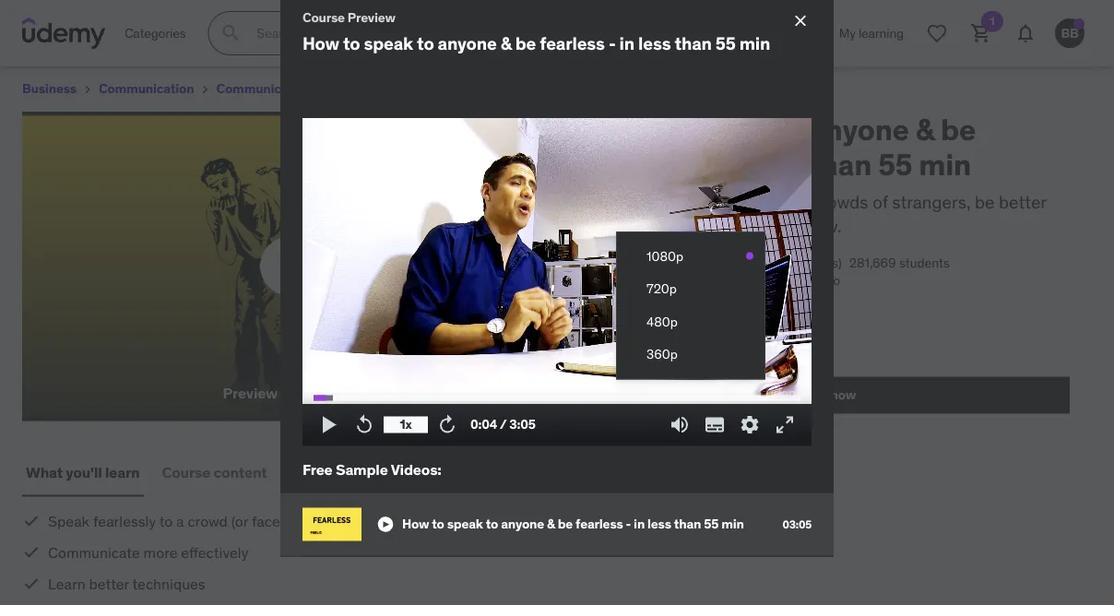 Task type: describe. For each thing, give the bounding box(es) containing it.
demand
[[759, 272, 806, 289]]

1080p
[[647, 248, 684, 265]]

of on-demand video
[[722, 272, 840, 289]]

created
[[579, 298, 626, 314]]

min for how to speak to anyone & be fearless - in less than 55 min
[[722, 516, 744, 533]]

free for free sample videos:
[[303, 460, 333, 479]]

xsmall image
[[198, 82, 213, 97]]

ace
[[671, 215, 699, 237]]

interview.
[[767, 215, 842, 237]]

preview inside course preview how to speak to anyone & be fearless - in less than 55 min
[[348, 9, 396, 26]]

resolution group
[[617, 240, 765, 372]]

content
[[214, 463, 267, 482]]

english [auto]
[[681, 323, 762, 340]]

preview this course button
[[22, 116, 557, 417]]

english for english
[[601, 323, 644, 340]]

(13,234 ratings)
[[753, 254, 842, 271]]

speak
[[48, 512, 90, 531]]

small image for speak fearlessly to a crowd (or face to face)
[[22, 512, 41, 530]]

mute image
[[669, 414, 691, 436]]

course content
[[162, 463, 267, 482]]

techniques
[[132, 575, 205, 594]]

course for course preview how to speak to anyone & be fearless - in less than 55 min
[[303, 9, 345, 26]]

reviews
[[289, 463, 346, 482]]

360p button
[[617, 339, 765, 372]]

that
[[703, 215, 734, 237]]

enroll now
[[793, 387, 856, 403]]

enroll now button
[[579, 377, 1070, 414]]

ratings)
[[799, 254, 842, 271]]

effectively
[[181, 543, 248, 562]]

fearlessly
[[93, 512, 156, 531]]

small image for communicate more effectively
[[22, 543, 41, 561]]

face
[[252, 512, 280, 531]]

(13,234
[[753, 254, 795, 271]]

ricardo mendoza link
[[645, 298, 745, 314]]

& for how to speak to anyone & be fearless - in less than 55 min
[[547, 516, 555, 533]]

1x button
[[384, 409, 428, 441]]

what you'll learn button
[[22, 451, 143, 495]]

speak for how to speak to anyone & be fearless - in less than 55 min learn to quickly connect with crowds of strangers, be better on dates or ace that job interview.
[[684, 111, 767, 147]]

anyone for how to speak to anyone & be fearless - in less than 55 min learn to quickly connect with crowds of strangers, be better on dates or ace that job interview.
[[809, 111, 909, 147]]

480p
[[647, 314, 678, 330]]

learn
[[105, 463, 140, 482]]

sample
[[336, 460, 388, 479]]

0 horizontal spatial of
[[725, 272, 736, 289]]

- for how to speak to anyone & be fearless - in less than 55 min learn to quickly connect with crowds of strangers, be better on dates or ace that job interview.
[[696, 146, 708, 183]]

udemy image
[[22, 18, 106, 49]]

in inside course preview how to speak to anyone & be fearless - in less than 55 min
[[620, 32, 635, 54]]

business inside udemy business link
[[690, 25, 741, 41]]

in for how to speak to anyone & be fearless - in less than 55 min learn to quickly connect with crowds of strangers, be better on dates or ace that job interview.
[[715, 146, 741, 183]]

course
[[310, 383, 357, 402]]

& for how to speak to anyone & be fearless - in less than 55 min learn to quickly connect with crowds of strangers, be better on dates or ace that job interview.
[[916, 111, 935, 147]]

submit search image
[[220, 22, 242, 44]]

0 vertical spatial small image
[[663, 272, 682, 290]]

preview this course
[[223, 383, 357, 402]]

281,669 students
[[849, 254, 950, 271]]

how to speak to anyone & be fearless - in less than 55 min learn to quickly connect with crowds of strangers, be better on dates or ace that job interview.
[[579, 111, 1047, 237]]

or
[[651, 215, 667, 237]]

course for course content
[[162, 463, 210, 482]]

students
[[899, 254, 950, 271]]

dates
[[603, 215, 647, 237]]

closed captions image
[[659, 325, 674, 339]]

instructors
[[369, 463, 444, 482]]

281,669
[[849, 254, 896, 271]]

4.5
[[663, 254, 682, 271]]

55 for how to speak to anyone & be fearless - in less than 55 min learn to quickly connect with crowds of strangers, be better on dates or ace that job interview.
[[878, 146, 913, 183]]

with
[[775, 191, 808, 213]]

how to speak to anyone & be fearless - in less than 55 min dialog
[[280, 0, 834, 557]]

crowds
[[812, 191, 869, 213]]

communicate
[[48, 543, 140, 562]]

1 vertical spatial better
[[89, 575, 129, 594]]

anyone for how to speak to anyone & be fearless - in less than 55 min
[[501, 516, 544, 533]]

strangers,
[[892, 191, 971, 213]]

course content button
[[158, 451, 271, 495]]

preview inside button
[[223, 383, 278, 402]]

created by ricardo mendoza
[[579, 298, 745, 314]]

face)
[[301, 512, 333, 531]]

free sample videos:
[[303, 460, 442, 479]]

speak for how to speak to anyone & be fearless - in less than 55 min
[[447, 516, 483, 533]]

0 horizontal spatial small image
[[376, 516, 395, 534]]

ricardo
[[645, 298, 690, 314]]

udemy business link
[[636, 11, 752, 55]]

udemy
[[647, 25, 687, 41]]

crowd
[[188, 512, 228, 531]]

480p button
[[617, 306, 765, 339]]

min for how to speak to anyone & be fearless - in less than 55 min learn to quickly connect with crowds of strangers, be better on dates or ace that job interview.
[[919, 146, 972, 183]]

how to speak to anyone & be fearless - in less than 55 min
[[402, 516, 744, 533]]

1 vertical spatial business
[[22, 80, 77, 97]]

communication for communication
[[99, 80, 194, 97]]

videos:
[[391, 460, 442, 479]]

communication skills link
[[216, 77, 347, 100]]

connect
[[707, 191, 771, 213]]

video
[[809, 272, 840, 289]]

quickly
[[648, 191, 703, 213]]

job
[[739, 215, 763, 237]]

55 inside course preview how to speak to anyone & be fearless - in less than 55 min
[[716, 32, 736, 54]]

speak inside course preview how to speak to anyone & be fearless - in less than 55 min
[[364, 32, 413, 54]]

instructors button
[[365, 451, 448, 495]]

360p
[[647, 347, 678, 363]]

this
[[281, 383, 307, 402]]

how for how to speak to anyone & be fearless - in less than 55 min
[[402, 516, 429, 533]]

720p button
[[617, 273, 765, 306]]

fearless for how to speak to anyone & be fearless - in less than 55 min learn to quickly connect with crowds of strangers, be better on dates or ace that job interview.
[[579, 146, 690, 183]]

progress bar slider
[[314, 387, 801, 409]]



Task type: vqa. For each thing, say whether or not it's contained in the screenshot.
Developer
no



Task type: locate. For each thing, give the bounding box(es) containing it.
1 horizontal spatial business
[[690, 25, 741, 41]]

less for how to speak to anyone & be fearless - in less than 55 min learn to quickly connect with crowds of strangers, be better on dates or ace that job interview.
[[747, 146, 802, 183]]

free tutorial
[[587, 256, 649, 271]]

1 vertical spatial min
[[919, 146, 972, 183]]

1 vertical spatial in
[[715, 146, 741, 183]]

free
[[587, 256, 609, 271], [579, 350, 615, 372], [303, 460, 333, 479]]

1 horizontal spatial better
[[999, 191, 1047, 213]]

small image down 4.5
[[663, 272, 682, 290]]

1 small image from the top
[[22, 512, 41, 530]]

you'll
[[66, 463, 102, 482]]

better
[[999, 191, 1047, 213], [89, 575, 129, 594]]

55 for how to speak to anyone & be fearless - in less than 55 min
[[704, 516, 719, 533]]

how inside how to speak to anyone & be fearless - in less than 55 min learn to quickly connect with crowds of strangers, be better on dates or ace that job interview.
[[579, 111, 642, 147]]

1 horizontal spatial anyone
[[501, 516, 544, 533]]

1 horizontal spatial course
[[303, 9, 345, 26]]

anyone inside how to speak to anyone & be fearless - in less than 55 min learn to quickly connect with crowds of strangers, be better on dates or ace that job interview.
[[809, 111, 909, 147]]

0 horizontal spatial learn
[[48, 575, 85, 594]]

1 vertical spatial preview
[[223, 383, 278, 402]]

less for how to speak to anyone & be fearless - in less than 55 min
[[648, 516, 671, 533]]

1 horizontal spatial of
[[873, 191, 888, 213]]

better inside how to speak to anyone & be fearless - in less than 55 min learn to quickly connect with crowds of strangers, be better on dates or ace that job interview.
[[999, 191, 1047, 213]]

learn down communicate
[[48, 575, 85, 594]]

communicate more effectively
[[48, 543, 248, 562]]

1 vertical spatial learn
[[48, 575, 85, 594]]

communication right xsmall image
[[216, 80, 312, 97]]

1x
[[400, 416, 412, 433]]

1 horizontal spatial how
[[402, 516, 429, 533]]

be inside course preview how to speak to anyone & be fearless - in less than 55 min
[[515, 32, 536, 54]]

communication
[[99, 80, 194, 97], [216, 80, 312, 97]]

0 vertical spatial how
[[303, 32, 339, 54]]

1 vertical spatial less
[[747, 146, 802, 183]]

speak inside how to speak to anyone & be fearless - in less than 55 min learn to quickly connect with crowds of strangers, be better on dates or ace that job interview.
[[684, 111, 767, 147]]

what you'll learn
[[26, 463, 140, 482]]

- inside course preview how to speak to anyone & be fearless - in less than 55 min
[[609, 32, 616, 54]]

2 small image from the top
[[22, 543, 41, 561]]

free left tutorial
[[587, 256, 609, 271]]

- for how to speak to anyone & be fearless - in less than 55 min
[[626, 516, 631, 533]]

1 vertical spatial anyone
[[809, 111, 909, 147]]

speak fearlessly to a crowd (or face to face)
[[48, 512, 333, 531]]

- inside how to speak to anyone & be fearless - in less than 55 min learn to quickly connect with crowds of strangers, be better on dates or ace that job interview.
[[696, 146, 708, 183]]

communication link
[[99, 77, 194, 100]]

2 vertical spatial 55
[[704, 516, 719, 533]]

of
[[873, 191, 888, 213], [725, 272, 736, 289]]

in inside how to speak to anyone & be fearless - in less than 55 min learn to quickly connect with crowds of strangers, be better on dates or ace that job interview.
[[715, 146, 741, 183]]

min inside course preview how to speak to anyone & be fearless - in less than 55 min
[[740, 32, 771, 54]]

3 small image from the top
[[22, 574, 41, 593]]

tutorial
[[611, 256, 649, 271]]

communication skills
[[216, 80, 347, 97]]

small image
[[22, 512, 41, 530], [22, 543, 41, 561], [22, 574, 41, 593]]

1 horizontal spatial -
[[626, 516, 631, 533]]

close modal image
[[792, 12, 810, 31]]

fearless
[[540, 32, 605, 54], [579, 146, 690, 183], [576, 516, 623, 533]]

a
[[176, 512, 184, 531]]

2 horizontal spatial how
[[579, 111, 642, 147]]

2 english from the left
[[681, 323, 724, 340]]

than inside course preview how to speak to anyone & be fearless - in less than 55 min
[[675, 32, 712, 54]]

english down ricardo mendoza link
[[681, 323, 724, 340]]

what
[[26, 463, 63, 482]]

1 vertical spatial fearless
[[579, 146, 690, 183]]

free for free tutorial
[[587, 256, 609, 271]]

2 vertical spatial &
[[547, 516, 555, 533]]

how
[[303, 32, 339, 54], [579, 111, 642, 147], [402, 516, 429, 533]]

2 horizontal spatial -
[[696, 146, 708, 183]]

course up speak fearlessly to a crowd (or face to face)
[[162, 463, 210, 482]]

in for how to speak to anyone & be fearless - in less than 55 min
[[634, 516, 645, 533]]

reviews button
[[286, 451, 350, 495]]

0 vertical spatial than
[[675, 32, 712, 54]]

learn up on at top
[[579, 191, 624, 213]]

2 vertical spatial free
[[303, 460, 333, 479]]

speak
[[364, 32, 413, 54], [684, 111, 767, 147], [447, 516, 483, 533]]

than for how to speak to anyone & be fearless - in less than 55 min
[[674, 516, 701, 533]]

0 horizontal spatial &
[[501, 32, 512, 54]]

2 vertical spatial less
[[648, 516, 671, 533]]

0 horizontal spatial preview
[[223, 383, 278, 402]]

1 horizontal spatial preview
[[348, 9, 396, 26]]

fearless inside how to speak to anyone & be fearless - in less than 55 min learn to quickly connect with crowds of strangers, be better on dates or ace that job interview.
[[579, 146, 690, 183]]

1 english from the left
[[601, 323, 644, 340]]

55 up strangers, at the top of the page
[[878, 146, 913, 183]]

1 vertical spatial free
[[579, 350, 615, 372]]

rewind 5 seconds image
[[353, 414, 375, 436]]

1 horizontal spatial small image
[[663, 272, 682, 290]]

instructor
[[763, 25, 817, 41]]

2 communication from the left
[[216, 80, 312, 97]]

0 vertical spatial min
[[740, 32, 771, 54]]

0 vertical spatial 55
[[716, 32, 736, 54]]

business link
[[22, 77, 77, 100]]

fearless for how to speak to anyone & be fearless - in less than 55 min
[[576, 516, 623, 533]]

1 vertical spatial -
[[696, 146, 708, 183]]

more
[[144, 543, 178, 562]]

1 vertical spatial how
[[579, 111, 642, 147]]

small image
[[663, 272, 682, 290], [376, 516, 395, 534]]

0 vertical spatial learn
[[579, 191, 624, 213]]

english for english [auto]
[[681, 323, 724, 340]]

1 horizontal spatial english
[[681, 323, 724, 340]]

0 horizontal spatial business
[[22, 80, 77, 97]]

course inside button
[[162, 463, 210, 482]]

be
[[515, 32, 536, 54], [941, 111, 976, 147], [975, 191, 995, 213], [558, 516, 573, 533]]

instructor link
[[752, 11, 828, 55]]

0 vertical spatial small image
[[22, 512, 41, 530]]

0 vertical spatial of
[[873, 191, 888, 213]]

skills
[[315, 80, 347, 97]]

0 vertical spatial speak
[[364, 32, 413, 54]]

0 vertical spatial -
[[609, 32, 616, 54]]

1 vertical spatial speak
[[684, 111, 767, 147]]

1 horizontal spatial learn
[[579, 191, 624, 213]]

1080p button
[[617, 240, 765, 273]]

0 vertical spatial free
[[587, 256, 609, 271]]

subtitles image
[[704, 414, 726, 436]]

55
[[716, 32, 736, 54], [878, 146, 913, 183], [704, 516, 719, 533]]

[auto]
[[727, 323, 762, 340]]

xsmall image
[[80, 82, 95, 97]]

2 vertical spatial than
[[674, 516, 701, 533]]

2 vertical spatial how
[[402, 516, 429, 533]]

anyone inside course preview how to speak to anyone & be fearless - in less than 55 min
[[438, 32, 497, 54]]

55 right udemy
[[716, 32, 736, 54]]

2 vertical spatial small image
[[22, 574, 41, 593]]

play image
[[318, 414, 340, 436]]

free for free
[[579, 350, 615, 372]]

course preview how to speak to anyone & be fearless - in less than 55 min
[[303, 9, 771, 54]]

2 horizontal spatial &
[[916, 111, 935, 147]]

0 horizontal spatial course
[[162, 463, 210, 482]]

0 vertical spatial fearless
[[540, 32, 605, 54]]

0 vertical spatial business
[[690, 25, 741, 41]]

course inside course preview how to speak to anyone & be fearless - in less than 55 min
[[303, 9, 345, 26]]

0 horizontal spatial -
[[609, 32, 616, 54]]

&
[[501, 32, 512, 54], [916, 111, 935, 147], [547, 516, 555, 533]]

2 vertical spatial fearless
[[576, 516, 623, 533]]

2 vertical spatial anyone
[[501, 516, 544, 533]]

udemy business
[[647, 25, 741, 41]]

1 vertical spatial course
[[162, 463, 210, 482]]

1 horizontal spatial &
[[547, 516, 555, 533]]

2 horizontal spatial anyone
[[809, 111, 909, 147]]

min inside how to speak to anyone & be fearless - in less than 55 min learn to quickly connect with crowds of strangers, be better on dates or ace that job interview.
[[919, 146, 972, 183]]

settings image
[[739, 414, 761, 436]]

1 vertical spatial &
[[916, 111, 935, 147]]

2 vertical spatial in
[[634, 516, 645, 533]]

learn better techniques
[[48, 575, 205, 594]]

than inside how to speak to anyone & be fearless - in less than 55 min learn to quickly connect with crowds of strangers, be better on dates or ace that job interview.
[[809, 146, 872, 183]]

by
[[629, 298, 642, 314]]

free left sample
[[303, 460, 333, 479]]

better down communicate
[[89, 575, 129, 594]]

0 vertical spatial less
[[638, 32, 671, 54]]

1 horizontal spatial communication
[[216, 80, 312, 97]]

03:05
[[783, 517, 812, 532]]

(or
[[231, 512, 248, 531]]

of left on-
[[725, 272, 736, 289]]

1 vertical spatial small image
[[22, 543, 41, 561]]

0:04 / 3:05
[[470, 416, 536, 433]]

anyone
[[438, 32, 497, 54], [809, 111, 909, 147], [501, 516, 544, 533]]

mendoza
[[693, 298, 745, 314]]

0:04
[[470, 416, 497, 433]]

0 horizontal spatial speak
[[364, 32, 413, 54]]

1 communication from the left
[[99, 80, 194, 97]]

0 vertical spatial course
[[303, 9, 345, 26]]

of right crowds
[[873, 191, 888, 213]]

better right strangers, at the top of the page
[[999, 191, 1047, 213]]

english down by
[[601, 323, 644, 340]]

720p
[[647, 281, 677, 298]]

communication for communication skills
[[216, 80, 312, 97]]

fullscreen image
[[774, 414, 796, 436]]

55 inside how to speak to anyone & be fearless - in less than 55 min learn to quickly connect with crowds of strangers, be better on dates or ace that job interview.
[[878, 146, 913, 183]]

0 horizontal spatial communication
[[99, 80, 194, 97]]

learn inside how to speak to anyone & be fearless - in less than 55 min learn to quickly connect with crowds of strangers, be better on dates or ace that job interview.
[[579, 191, 624, 213]]

than for how to speak to anyone & be fearless - in less than 55 min learn to quickly connect with crowds of strangers, be better on dates or ace that job interview.
[[809, 146, 872, 183]]

0 vertical spatial &
[[501, 32, 512, 54]]

in
[[620, 32, 635, 54], [715, 146, 741, 183], [634, 516, 645, 533]]

0 vertical spatial preview
[[348, 9, 396, 26]]

less inside how to speak to anyone & be fearless - in less than 55 min learn to quickly connect with crowds of strangers, be better on dates or ace that job interview.
[[747, 146, 802, 183]]

enroll
[[793, 387, 828, 403]]

less
[[638, 32, 671, 54], [747, 146, 802, 183], [648, 516, 671, 533]]

0 horizontal spatial how
[[303, 32, 339, 54]]

business left xsmall icon
[[22, 80, 77, 97]]

course language image
[[579, 325, 594, 339]]

english
[[601, 323, 644, 340], [681, 323, 724, 340]]

3:05
[[510, 416, 536, 433]]

business right udemy
[[690, 25, 741, 41]]

2 horizontal spatial speak
[[684, 111, 767, 147]]

free down course language image
[[579, 350, 615, 372]]

1 horizontal spatial speak
[[447, 516, 483, 533]]

communication left xsmall image
[[99, 80, 194, 97]]

of inside how to speak to anyone & be fearless - in less than 55 min learn to quickly connect with crowds of strangers, be better on dates or ace that job interview.
[[873, 191, 888, 213]]

1 vertical spatial 55
[[878, 146, 913, 183]]

0 horizontal spatial better
[[89, 575, 129, 594]]

min
[[740, 32, 771, 54], [919, 146, 972, 183], [722, 516, 744, 533]]

/
[[500, 416, 507, 433]]

0 vertical spatial anyone
[[438, 32, 497, 54]]

less inside course preview how to speak to anyone & be fearless - in less than 55 min
[[638, 32, 671, 54]]

55 left 03:05
[[704, 516, 719, 533]]

small image for learn better techniques
[[22, 574, 41, 593]]

how inside course preview how to speak to anyone & be fearless - in less than 55 min
[[303, 32, 339, 54]]

small image down instructors button
[[376, 516, 395, 534]]

2 vertical spatial speak
[[447, 516, 483, 533]]

0 horizontal spatial anyone
[[438, 32, 497, 54]]

& inside how to speak to anyone & be fearless - in less than 55 min learn to quickly connect with crowds of strangers, be better on dates or ace that job interview.
[[916, 111, 935, 147]]

1 vertical spatial than
[[809, 146, 872, 183]]

0 horizontal spatial english
[[601, 323, 644, 340]]

free inside how to speak to anyone & be fearless - in less than 55 min dialog
[[303, 460, 333, 479]]

& inside course preview how to speak to anyone & be fearless - in less than 55 min
[[501, 32, 512, 54]]

0 vertical spatial in
[[620, 32, 635, 54]]

0 vertical spatial better
[[999, 191, 1047, 213]]

1 vertical spatial small image
[[376, 516, 395, 534]]

1 vertical spatial of
[[725, 272, 736, 289]]

learn
[[579, 191, 624, 213], [48, 575, 85, 594]]

now
[[831, 387, 856, 403]]

on-
[[739, 272, 759, 289]]

2 vertical spatial min
[[722, 516, 744, 533]]

forward 5 seconds image
[[436, 414, 458, 436]]

2 vertical spatial -
[[626, 516, 631, 533]]

fearless inside course preview how to speak to anyone & be fearless - in less than 55 min
[[540, 32, 605, 54]]

business
[[690, 25, 741, 41], [22, 80, 77, 97]]

course up skills on the left of page
[[303, 9, 345, 26]]

how for how to speak to anyone & be fearless - in less than 55 min learn to quickly connect with crowds of strangers, be better on dates or ace that job interview.
[[579, 111, 642, 147]]

on
[[579, 215, 599, 237]]



